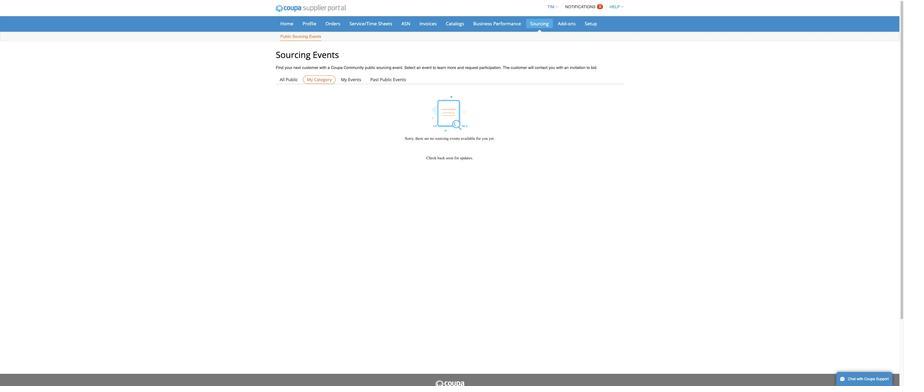 Task type: locate. For each thing, give the bounding box(es) containing it.
business
[[473, 20, 492, 27]]

customer right next
[[302, 65, 318, 70]]

events up a
[[313, 49, 339, 60]]

learn
[[437, 65, 446, 70]]

0 vertical spatial you
[[549, 65, 555, 70]]

contact
[[535, 65, 548, 70]]

community
[[344, 65, 364, 70]]

my category link
[[303, 75, 336, 84]]

next
[[294, 65, 301, 70]]

you
[[549, 65, 555, 70], [482, 136, 488, 141]]

1 customer from the left
[[302, 65, 318, 70]]

navigation
[[545, 1, 624, 13]]

public sourcing events
[[280, 34, 321, 39]]

2 horizontal spatial with
[[857, 377, 863, 381]]

0 horizontal spatial to
[[433, 65, 436, 70]]

my for my category
[[307, 77, 313, 83]]

1 horizontal spatial for
[[476, 136, 481, 141]]

invoices link
[[416, 19, 441, 28]]

coupa right a
[[331, 65, 343, 70]]

public inside all public link
[[286, 77, 298, 83]]

you right 'contact'
[[549, 65, 555, 70]]

1 horizontal spatial to
[[587, 65, 590, 70]]

to left bid.
[[587, 65, 590, 70]]

to
[[433, 65, 436, 70], [587, 65, 590, 70]]

available
[[461, 136, 475, 141]]

an
[[417, 65, 421, 70], [564, 65, 569, 70]]

0 horizontal spatial my
[[307, 77, 313, 83]]

with
[[320, 65, 327, 70], [556, 65, 563, 70], [857, 377, 863, 381]]

category
[[314, 77, 332, 83]]

public
[[280, 34, 291, 39], [286, 77, 298, 83], [380, 77, 392, 83]]

orders link
[[322, 19, 344, 28]]

customer left will
[[511, 65, 527, 70]]

public for past
[[380, 77, 392, 83]]

updates.
[[460, 156, 473, 160]]

for right available in the top right of the page
[[476, 136, 481, 141]]

my events
[[341, 77, 361, 83]]

1 horizontal spatial an
[[564, 65, 569, 70]]

past public events link
[[366, 75, 410, 84]]

my events link
[[337, 75, 365, 84]]

events down community
[[348, 77, 361, 83]]

0
[[599, 4, 601, 9]]

my category
[[307, 77, 332, 83]]

0 vertical spatial coupa supplier portal image
[[271, 1, 350, 16]]

0 horizontal spatial an
[[417, 65, 421, 70]]

an left invitation
[[564, 65, 569, 70]]

an left the event
[[417, 65, 421, 70]]

for right soon
[[454, 156, 459, 160]]

ons
[[568, 20, 576, 27]]

service/time
[[350, 20, 377, 27]]

sourcing down profile link
[[292, 34, 308, 39]]

sourcing link
[[526, 19, 553, 28]]

participation.
[[479, 65, 502, 70]]

tim link
[[545, 5, 558, 9]]

with left a
[[320, 65, 327, 70]]

find
[[276, 65, 284, 70]]

my down community
[[341, 77, 347, 83]]

public inside public sourcing events "link"
[[280, 34, 291, 39]]

setup link
[[581, 19, 601, 28]]

back
[[438, 156, 445, 160]]

event
[[422, 65, 432, 70]]

public sourcing events link
[[280, 33, 322, 41]]

and
[[457, 65, 464, 70]]

sourcing up next
[[276, 49, 311, 60]]

sourcing
[[530, 20, 549, 27], [292, 34, 308, 39], [276, 49, 311, 60]]

public right all
[[286, 77, 298, 83]]

1 vertical spatial sourcing
[[292, 34, 308, 39]]

my left category
[[307, 77, 313, 83]]

1 horizontal spatial customer
[[511, 65, 527, 70]]

tab list
[[276, 75, 624, 84]]

my for my events
[[341, 77, 347, 83]]

coupa supplier portal image
[[271, 1, 350, 16], [435, 380, 465, 386]]

you left yet.
[[482, 136, 488, 141]]

customer
[[302, 65, 318, 70], [511, 65, 527, 70]]

service/time sheets
[[350, 20, 392, 27]]

0 vertical spatial sourcing
[[376, 65, 391, 70]]

sourcing right no
[[435, 136, 449, 141]]

2 my from the left
[[341, 77, 347, 83]]

all
[[280, 77, 285, 83]]

0 horizontal spatial customer
[[302, 65, 318, 70]]

will
[[528, 65, 534, 70]]

tim
[[548, 5, 554, 9]]

0 vertical spatial coupa
[[331, 65, 343, 70]]

sourcing up past public events
[[376, 65, 391, 70]]

events down profile
[[309, 34, 321, 39]]

events
[[309, 34, 321, 39], [313, 49, 339, 60], [348, 77, 361, 83], [393, 77, 406, 83]]

coupa
[[331, 65, 343, 70], [864, 377, 875, 381]]

1 vertical spatial coupa
[[864, 377, 875, 381]]

0 horizontal spatial with
[[320, 65, 327, 70]]

coupa left support
[[864, 377, 875, 381]]

1 horizontal spatial coupa
[[864, 377, 875, 381]]

public inside past public events link
[[380, 77, 392, 83]]

public down home
[[280, 34, 291, 39]]

to left the learn
[[433, 65, 436, 70]]

0 horizontal spatial you
[[482, 136, 488, 141]]

1 vertical spatial coupa supplier portal image
[[435, 380, 465, 386]]

sorry,
[[405, 136, 414, 141]]

events inside "link"
[[309, 34, 321, 39]]

1 horizontal spatial sourcing
[[435, 136, 449, 141]]

your
[[285, 65, 292, 70]]

catalogs link
[[442, 19, 468, 28]]

add-ons
[[558, 20, 576, 27]]

event.
[[393, 65, 403, 70]]

for
[[476, 136, 481, 141], [454, 156, 459, 160]]

1 vertical spatial sourcing
[[435, 136, 449, 141]]

request
[[465, 65, 478, 70]]

0 horizontal spatial for
[[454, 156, 459, 160]]

1 to from the left
[[433, 65, 436, 70]]

notifications
[[565, 5, 596, 9]]

1 horizontal spatial my
[[341, 77, 347, 83]]

sheets
[[378, 20, 392, 27]]

select
[[404, 65, 415, 70]]

sourcing
[[376, 65, 391, 70], [435, 136, 449, 141]]

with left invitation
[[556, 65, 563, 70]]

asn link
[[398, 19, 414, 28]]

invitation
[[570, 65, 586, 70]]

invoices
[[420, 20, 437, 27]]

past
[[370, 77, 379, 83]]

with right chat
[[857, 377, 863, 381]]

0 vertical spatial for
[[476, 136, 481, 141]]

business performance link
[[469, 19, 525, 28]]

1 horizontal spatial you
[[549, 65, 555, 70]]

my
[[307, 77, 313, 83], [341, 77, 347, 83]]

help link
[[607, 5, 624, 9]]

asn
[[402, 20, 410, 27]]

1 my from the left
[[307, 77, 313, 83]]

check back soon for updates.
[[426, 156, 473, 160]]

add-
[[558, 20, 568, 27]]

2 vertical spatial sourcing
[[276, 49, 311, 60]]

1 vertical spatial for
[[454, 156, 459, 160]]

1 horizontal spatial with
[[556, 65, 563, 70]]

chat with coupa support button
[[836, 372, 893, 386]]

sourcing down tim
[[530, 20, 549, 27]]

all public
[[280, 77, 298, 83]]

0 horizontal spatial sourcing
[[376, 65, 391, 70]]

sourcing for sourcing
[[530, 20, 549, 27]]

public right 'past'
[[380, 77, 392, 83]]

0 vertical spatial sourcing
[[530, 20, 549, 27]]



Task type: describe. For each thing, give the bounding box(es) containing it.
check
[[426, 156, 437, 160]]

catalogs
[[446, 20, 464, 27]]

chat
[[848, 377, 856, 381]]

find your next customer with a coupa community public sourcing event. select an event to learn more and request participation. the customer will contact you with an invitation to bid.
[[276, 65, 598, 70]]

bid.
[[591, 65, 598, 70]]

setup
[[585, 20, 597, 27]]

profile link
[[299, 19, 320, 28]]

events down event.
[[393, 77, 406, 83]]

profile
[[303, 20, 316, 27]]

2 to from the left
[[587, 65, 590, 70]]

with inside "button"
[[857, 377, 863, 381]]

sourcing for sourcing events
[[276, 49, 311, 60]]

service/time sheets link
[[346, 19, 396, 28]]

events
[[450, 136, 460, 141]]

all public link
[[276, 75, 302, 84]]

performance
[[493, 20, 521, 27]]

past public events
[[370, 77, 406, 83]]

2 an from the left
[[564, 65, 569, 70]]

soon
[[446, 156, 454, 160]]

business performance
[[473, 20, 521, 27]]

public
[[365, 65, 375, 70]]

a
[[328, 65, 330, 70]]

support
[[876, 377, 889, 381]]

1 an from the left
[[417, 65, 421, 70]]

more
[[447, 65, 456, 70]]

home
[[280, 20, 293, 27]]

help
[[610, 5, 620, 9]]

chat with coupa support
[[848, 377, 889, 381]]

2 customer from the left
[[511, 65, 527, 70]]

sourcing events
[[276, 49, 339, 60]]

coupa inside "button"
[[864, 377, 875, 381]]

0 horizontal spatial coupa supplier portal image
[[271, 1, 350, 16]]

0 horizontal spatial coupa
[[331, 65, 343, 70]]

orders
[[326, 20, 340, 27]]

public for all
[[286, 77, 298, 83]]

1 horizontal spatial coupa supplier portal image
[[435, 380, 465, 386]]

are
[[424, 136, 429, 141]]

tab list containing all public
[[276, 75, 624, 84]]

the
[[503, 65, 510, 70]]

home link
[[276, 19, 297, 28]]

navigation containing notifications 0
[[545, 1, 624, 13]]

no
[[430, 136, 434, 141]]

1 vertical spatial you
[[482, 136, 488, 141]]

add-ons link
[[554, 19, 580, 28]]

sourcing inside "link"
[[292, 34, 308, 39]]

there
[[415, 136, 423, 141]]

sorry, there are no sourcing events available for you yet.
[[405, 136, 495, 141]]

yet.
[[489, 136, 495, 141]]

notifications 0
[[565, 4, 601, 9]]



Task type: vqa. For each thing, say whether or not it's contained in the screenshot.
'Manage payment information' link
no



